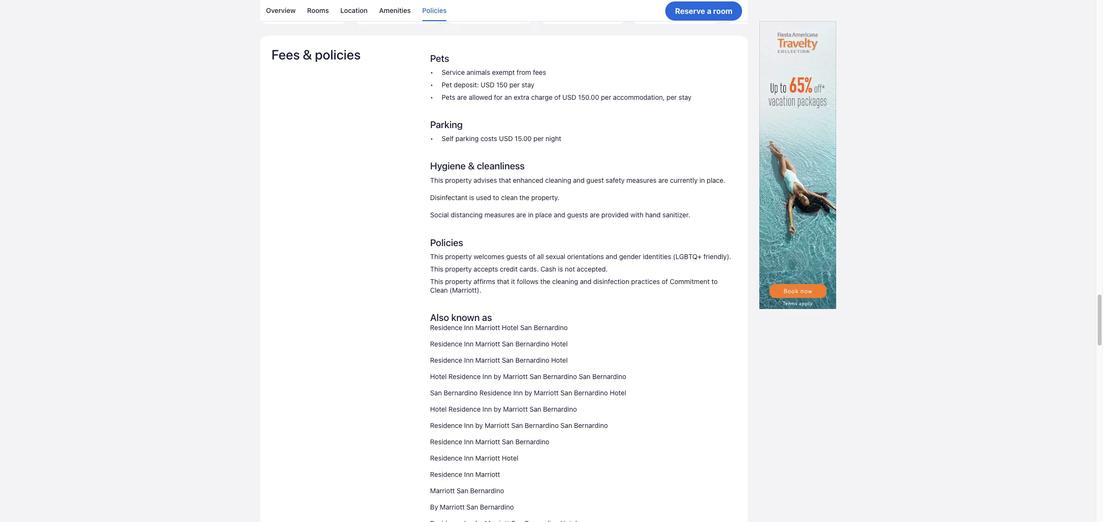 Task type: locate. For each thing, give the bounding box(es) containing it.
policies for policies
[[422, 6, 446, 14]]

(lgbtq+
[[673, 253, 702, 261]]

0 vertical spatial guests
[[567, 211, 588, 219]]

2 horizontal spatial of
[[662, 278, 668, 286]]

from
[[517, 68, 531, 76]]

sexual
[[546, 253, 565, 261]]

inn
[[464, 324, 474, 332], [464, 340, 474, 348], [464, 356, 474, 364], [482, 373, 492, 381], [513, 389, 523, 397], [482, 405, 492, 413], [464, 422, 474, 430], [464, 438, 474, 446], [464, 454, 474, 462], [464, 470, 474, 479]]

per night for 2 out of 30 element
[[359, 6, 379, 12]]

& up advises
[[468, 160, 475, 171]]

hygiene & cleanliness
[[430, 160, 525, 171]]

cleaning inside policies this property welcomes guests of all sexual orientations and gender identities (lgbtq+ friendly). this property accepts credit cards. cash is not accepted. this property affirms that it follows the cleaning and disinfection practices of commitment to clean (marriott).
[[552, 278, 578, 286]]

friendly).
[[704, 253, 731, 261]]

1 vertical spatial &
[[468, 160, 475, 171]]

1 horizontal spatial to
[[712, 278, 718, 286]]

3 out of 30 element
[[446, 0, 533, 24]]

2 vertical spatial of
[[662, 278, 668, 286]]

0 vertical spatial &
[[303, 47, 312, 62]]

policies down the social
[[430, 237, 463, 248]]

2 horizontal spatial usd
[[562, 93, 576, 101]]

pets up service on the left top
[[430, 53, 449, 64]]

policies inside list
[[422, 6, 446, 14]]

marriott
[[475, 324, 500, 332], [475, 340, 500, 348], [475, 356, 500, 364], [503, 373, 528, 381], [534, 389, 559, 397], [503, 405, 528, 413], [485, 422, 509, 430], [475, 438, 500, 446], [475, 454, 500, 462], [475, 470, 500, 479], [430, 487, 455, 495], [440, 503, 465, 511]]

stay
[[522, 81, 534, 89], [679, 93, 692, 101]]

night right 15.00
[[546, 134, 561, 143]]

and right place
[[554, 211, 565, 219]]

practices
[[631, 278, 660, 286]]

commitment
[[670, 278, 710, 286]]

per night
[[266, 6, 287, 12], [359, 6, 379, 12], [730, 6, 751, 12]]

150
[[496, 81, 508, 89]]

property.
[[531, 193, 559, 202]]

stay inside pets are allowed for an extra charge of usd 150.00 per accommodation, per stay list item
[[679, 93, 692, 101]]

amenities
[[379, 6, 410, 14]]

that down cleanliness
[[499, 176, 511, 184]]

known
[[451, 312, 480, 323]]

4 out of 30 element
[[539, 0, 626, 24]]

property
[[445, 176, 472, 184], [445, 253, 472, 261], [445, 265, 472, 273], [445, 278, 472, 286]]

per night for 6 out of 30 element
[[730, 6, 751, 12]]

and left "gender"
[[606, 253, 617, 261]]

disinfectant
[[430, 193, 467, 202]]

night inside 6 out of 30 element
[[739, 6, 751, 12]]

night inside 1 out of 30 element
[[275, 6, 287, 12]]

in left place
[[528, 211, 533, 219]]

0 vertical spatial policies
[[422, 6, 446, 14]]

2 residence inn marriott san bernardino hotel from the top
[[430, 356, 568, 364]]

residence inn marriott hotel
[[430, 454, 518, 462]]

1 vertical spatial pets
[[442, 93, 455, 101]]

are
[[457, 93, 467, 101], [658, 176, 668, 184], [516, 211, 526, 219], [590, 211, 600, 219]]

is left not
[[558, 265, 563, 273]]

& right the fees
[[303, 47, 312, 62]]

per
[[266, 6, 273, 12], [359, 6, 366, 12], [730, 6, 738, 12], [509, 81, 520, 89], [601, 93, 611, 101], [667, 93, 677, 101], [533, 134, 544, 143]]

safety
[[606, 176, 625, 184]]

residence inn by marriott san bernardino san bernardino
[[430, 422, 608, 430]]

of
[[554, 93, 561, 101], [529, 253, 535, 261], [662, 278, 668, 286]]

2 property from the top
[[445, 253, 472, 261]]

guests up credit
[[506, 253, 527, 261]]

1 vertical spatial of
[[529, 253, 535, 261]]

1 vertical spatial in
[[528, 211, 533, 219]]

list
[[260, 0, 748, 21], [430, 68, 736, 102]]

to
[[493, 193, 499, 202], [712, 278, 718, 286]]

night right room
[[739, 6, 751, 12]]

sanitizer.
[[663, 211, 690, 219]]

and
[[573, 176, 585, 184], [554, 211, 565, 219], [606, 253, 617, 261], [580, 278, 592, 286]]

of left all
[[529, 253, 535, 261]]

pets are allowed for an extra charge of usd 150.00 per accommodation, per stay list item
[[430, 93, 736, 102]]

per night inside 6 out of 30 element
[[730, 6, 751, 12]]

cards.
[[520, 265, 539, 273]]

residence
[[430, 324, 462, 332], [430, 340, 462, 348], [430, 356, 462, 364], [449, 373, 481, 381], [479, 389, 512, 397], [449, 405, 481, 413], [430, 422, 462, 430], [430, 438, 462, 446], [430, 454, 462, 462], [430, 470, 462, 479]]

usd down service animals exempt from fees
[[481, 81, 495, 89]]

follows
[[517, 278, 539, 286]]

that inside policies this property welcomes guests of all sexual orientations and gender identities (lgbtq+ friendly). this property accepts credit cards. cash is not accepted. this property affirms that it follows the cleaning and disinfection practices of commitment to clean (marriott).
[[497, 278, 509, 286]]

3 property from the top
[[445, 265, 472, 273]]

measures down disinfectant is used to clean the property.
[[485, 211, 515, 219]]

0 vertical spatial pets
[[430, 53, 449, 64]]

1 vertical spatial the
[[540, 278, 550, 286]]

pets
[[430, 53, 449, 64], [442, 93, 455, 101]]

1 horizontal spatial guests
[[567, 211, 588, 219]]

150.00
[[578, 93, 599, 101]]

animals
[[467, 68, 490, 76]]

1 horizontal spatial measures
[[627, 176, 657, 184]]

orientations
[[567, 253, 604, 261]]

0 horizontal spatial the
[[519, 193, 529, 202]]

san bernardino residence inn by marriott san bernardino hotel
[[430, 389, 626, 397]]

are down the deposit:
[[457, 93, 467, 101]]

measures
[[627, 176, 657, 184], [485, 211, 515, 219]]

overview link
[[266, 0, 295, 21]]

night left rooms
[[275, 6, 287, 12]]

night for 6 out of 30 element
[[739, 6, 751, 12]]

night right the location
[[368, 6, 379, 12]]

1 residence inn marriott san bernardino hotel from the top
[[430, 340, 568, 348]]

of right practices
[[662, 278, 668, 286]]

and down accepted.
[[580, 278, 592, 286]]

credit
[[500, 265, 518, 273]]

self
[[442, 134, 454, 143]]

0 vertical spatial stay
[[522, 81, 534, 89]]

not
[[565, 265, 575, 273]]

2 horizontal spatial per night
[[730, 6, 751, 12]]

0 horizontal spatial &
[[303, 47, 312, 62]]

1 vertical spatial cleaning
[[552, 278, 578, 286]]

1 horizontal spatial is
[[558, 265, 563, 273]]

policies right the amenities
[[422, 6, 446, 14]]

4 property from the top
[[445, 278, 472, 286]]

guests right place
[[567, 211, 588, 219]]

to right used
[[493, 193, 499, 202]]

measures right safety
[[627, 176, 657, 184]]

per night inside 2 out of 30 element
[[359, 6, 379, 12]]

hotel
[[502, 324, 518, 332], [551, 340, 568, 348], [551, 356, 568, 364], [430, 373, 447, 381], [610, 389, 626, 397], [430, 405, 447, 413], [502, 454, 518, 462]]

cleaning down not
[[552, 278, 578, 286]]

1 horizontal spatial &
[[468, 160, 475, 171]]

1 horizontal spatial per night
[[359, 6, 379, 12]]

that
[[499, 176, 511, 184], [497, 278, 509, 286]]

pets inside list item
[[442, 93, 455, 101]]

0 horizontal spatial per night
[[266, 6, 287, 12]]

1 vertical spatial policies
[[430, 237, 463, 248]]

are left currently on the top of the page
[[658, 176, 668, 184]]

0 horizontal spatial stay
[[522, 81, 534, 89]]

0 horizontal spatial to
[[493, 193, 499, 202]]

accepted.
[[577, 265, 608, 273]]

1 vertical spatial list
[[430, 68, 736, 102]]

by
[[494, 373, 501, 381], [525, 389, 532, 397], [494, 405, 501, 413], [475, 422, 483, 430]]

policies for policies this property welcomes guests of all sexual orientations and gender identities (lgbtq+ friendly). this property accepts credit cards. cash is not accepted. this property affirms that it follows the cleaning and disinfection practices of commitment to clean (marriott).
[[430, 237, 463, 248]]

of right charge
[[554, 93, 561, 101]]

cleaning up property.
[[545, 176, 571, 184]]

0 horizontal spatial in
[[528, 211, 533, 219]]

2 per night from the left
[[359, 6, 379, 12]]

pet deposit: usd 150 per stay
[[442, 81, 534, 89]]

policies this property welcomes guests of all sexual orientations and gender identities (lgbtq+ friendly). this property accepts credit cards. cash is not accepted. this property affirms that it follows the cleaning and disinfection practices of commitment to clean (marriott).
[[430, 237, 731, 294]]

0 horizontal spatial measures
[[485, 211, 515, 219]]

1 horizontal spatial stay
[[679, 93, 692, 101]]

deposit:
[[454, 81, 479, 89]]

1 horizontal spatial in
[[700, 176, 705, 184]]

to inside policies this property welcomes guests of all sexual orientations and gender identities (lgbtq+ friendly). this property accepts credit cards. cash is not accepted. this property affirms that it follows the cleaning and disinfection practices of commitment to clean (marriott).
[[712, 278, 718, 286]]

allowed
[[469, 93, 492, 101]]

the down cash
[[540, 278, 550, 286]]

per inside 6 out of 30 element
[[730, 6, 738, 12]]

usd right 'costs'
[[499, 134, 513, 143]]

1 horizontal spatial of
[[554, 93, 561, 101]]

1 vertical spatial measures
[[485, 211, 515, 219]]

usd
[[481, 81, 495, 89], [562, 93, 576, 101], [499, 134, 513, 143]]

are left provided
[[590, 211, 600, 219]]

1 this from the top
[[430, 176, 443, 184]]

night inside 2 out of 30 element
[[368, 6, 379, 12]]

this property advises that enhanced cleaning and guest safety measures are currently in place.
[[430, 176, 725, 184]]

0 vertical spatial of
[[554, 93, 561, 101]]

0 horizontal spatial guests
[[506, 253, 527, 261]]

0 vertical spatial to
[[493, 193, 499, 202]]

1 vertical spatial that
[[497, 278, 509, 286]]

pets down pet
[[442, 93, 455, 101]]

0 vertical spatial the
[[519, 193, 529, 202]]

1 horizontal spatial the
[[540, 278, 550, 286]]

by marriott san bernardino
[[430, 503, 514, 511]]

it
[[511, 278, 515, 286]]

1 vertical spatial residence inn marriott san bernardino hotel
[[430, 356, 568, 364]]

1 per night from the left
[[266, 6, 287, 12]]

is left used
[[469, 193, 474, 202]]

0 vertical spatial list
[[260, 0, 748, 21]]

the right clean
[[519, 193, 529, 202]]

policies inside policies this property welcomes guests of all sexual orientations and gender identities (lgbtq+ friendly). this property accepts credit cards. cash is not accepted. this property affirms that it follows the cleaning and disinfection practices of commitment to clean (marriott).
[[430, 237, 463, 248]]

self parking costs usd 15.00 per night list item
[[430, 134, 736, 143]]

affirms
[[474, 278, 495, 286]]

currently
[[670, 176, 698, 184]]

fees & policies
[[271, 47, 361, 62]]

3 per night from the left
[[730, 6, 751, 12]]

the
[[519, 193, 529, 202], [540, 278, 550, 286]]

by up hotel residence inn by marriott san bernardino
[[494, 373, 501, 381]]

0 vertical spatial usd
[[481, 81, 495, 89]]

4 this from the top
[[430, 278, 443, 286]]

place
[[535, 211, 552, 219]]

residence inn marriott hotel san bernardino
[[430, 324, 568, 332]]

reserve
[[675, 6, 705, 15]]

bernardino
[[534, 324, 568, 332], [515, 340, 549, 348], [515, 356, 549, 364], [543, 373, 577, 381], [592, 373, 626, 381], [444, 389, 478, 397], [574, 389, 608, 397], [543, 405, 577, 413], [525, 422, 559, 430], [574, 422, 608, 430], [515, 438, 549, 446], [470, 487, 504, 495], [480, 503, 514, 511]]

1 vertical spatial to
[[712, 278, 718, 286]]

that left it
[[497, 278, 509, 286]]

0 horizontal spatial usd
[[481, 81, 495, 89]]

1 vertical spatial guests
[[506, 253, 527, 261]]

policies
[[422, 6, 446, 14], [430, 237, 463, 248]]

6 out of 30 element
[[725, 0, 812, 24]]

hotel residence inn by marriott san bernardino
[[430, 405, 577, 413]]

0 vertical spatial residence inn marriott san bernardino hotel
[[430, 340, 568, 348]]

to right commitment
[[712, 278, 718, 286]]

is inside policies this property welcomes guests of all sexual orientations and gender identities (lgbtq+ friendly). this property accepts credit cards. cash is not accepted. this property affirms that it follows the cleaning and disinfection practices of commitment to clean (marriott).
[[558, 265, 563, 273]]

per night inside 1 out of 30 element
[[266, 6, 287, 12]]

pet
[[442, 81, 452, 89]]

parking
[[455, 134, 479, 143]]

0 vertical spatial is
[[469, 193, 474, 202]]

per inside 2 out of 30 element
[[359, 6, 366, 12]]

stay right accommodation, at the right top of the page
[[679, 93, 692, 101]]

residence inn marriott san bernardino hotel
[[430, 340, 568, 348], [430, 356, 568, 364]]

1 vertical spatial stay
[[679, 93, 692, 101]]

1 vertical spatial is
[[558, 265, 563, 273]]

1 out of 30 element
[[260, 0, 347, 24]]

list containing service animals exempt from fees
[[430, 68, 736, 102]]

stay down from
[[522, 81, 534, 89]]

in left the place.
[[700, 176, 705, 184]]

usd down pet deposit: usd 150 per stay list item
[[562, 93, 576, 101]]

are down clean
[[516, 211, 526, 219]]

list containing overview
[[260, 0, 748, 21]]

and left guest
[[573, 176, 585, 184]]

1 horizontal spatial usd
[[499, 134, 513, 143]]

is
[[469, 193, 474, 202], [558, 265, 563, 273]]



Task type: vqa. For each thing, say whether or not it's contained in the screenshot.
the 17 within the Fri, Nov 17 button
no



Task type: describe. For each thing, give the bounding box(es) containing it.
all
[[537, 253, 544, 261]]

by
[[430, 503, 438, 511]]

2 out of 30 element
[[353, 0, 440, 24]]

0 vertical spatial in
[[700, 176, 705, 184]]

residence inn marriott san bernardino
[[430, 438, 549, 446]]

the inside policies this property welcomes guests of all sexual orientations and gender identities (lgbtq+ friendly). this property accepts credit cards. cash is not accepted. this property affirms that it follows the cleaning and disinfection practices of commitment to clean (marriott).
[[540, 278, 550, 286]]

per night for 1 out of 30 element
[[266, 6, 287, 12]]

0 horizontal spatial of
[[529, 253, 535, 261]]

residence inn marriott
[[430, 470, 500, 479]]

extra
[[514, 93, 529, 101]]

as
[[482, 312, 492, 323]]

gender
[[619, 253, 641, 261]]

night inside list item
[[546, 134, 561, 143]]

disinfectant is used to clean the property.
[[430, 193, 559, 202]]

service animals exempt from fees list item
[[430, 68, 736, 77]]

(marriott).
[[450, 286, 481, 294]]

are inside list item
[[457, 93, 467, 101]]

pets are allowed for an extra charge of usd 150.00 per accommodation, per stay
[[442, 93, 692, 101]]

location
[[340, 6, 367, 14]]

self parking costs usd 15.00 per night
[[442, 134, 561, 143]]

enhanced
[[513, 176, 543, 184]]

& for fees
[[303, 47, 312, 62]]

accommodation,
[[613, 93, 665, 101]]

1 property from the top
[[445, 176, 472, 184]]

advises
[[474, 176, 497, 184]]

policies
[[315, 47, 361, 62]]

by down hotel residence inn by marriott san bernardino san bernardino
[[525, 389, 532, 397]]

with
[[630, 211, 643, 219]]

for
[[494, 93, 503, 101]]

place.
[[707, 176, 725, 184]]

service
[[442, 68, 465, 76]]

hand
[[645, 211, 661, 219]]

location link
[[340, 0, 367, 21]]

accepts
[[474, 265, 498, 273]]

of inside list item
[[554, 93, 561, 101]]

identities
[[643, 253, 671, 261]]

costs
[[480, 134, 497, 143]]

by up the residence inn by marriott san bernardino san bernardino
[[494, 405, 501, 413]]

2 vertical spatial usd
[[499, 134, 513, 143]]

0 vertical spatial that
[[499, 176, 511, 184]]

parking
[[430, 119, 463, 130]]

marriott san bernardino
[[430, 487, 504, 495]]

overview
[[266, 6, 295, 14]]

disinfection
[[593, 278, 629, 286]]

hygiene
[[430, 160, 466, 171]]

clean
[[501, 193, 518, 202]]

0 vertical spatial cleaning
[[545, 176, 571, 184]]

pets for pets
[[430, 53, 449, 64]]

1 vertical spatial usd
[[562, 93, 576, 101]]

hotel residence inn by marriott san bernardino san bernardino
[[430, 373, 626, 381]]

room
[[713, 6, 732, 15]]

night for 1 out of 30 element
[[275, 6, 287, 12]]

pet deposit: usd 150 per stay list item
[[430, 81, 736, 89]]

provided
[[601, 211, 629, 219]]

5 out of 30 element
[[632, 0, 719, 24]]

by up residence inn marriott san bernardino
[[475, 422, 483, 430]]

social
[[430, 211, 449, 219]]

policies link
[[422, 0, 446, 21]]

fees
[[271, 47, 300, 62]]

night for 2 out of 30 element
[[368, 6, 379, 12]]

service animals exempt from fees
[[442, 68, 546, 76]]

used
[[476, 193, 491, 202]]

rooms link
[[307, 0, 329, 21]]

amenities link
[[379, 0, 410, 21]]

cash
[[541, 265, 556, 273]]

rooms
[[307, 6, 329, 14]]

per inside 1 out of 30 element
[[266, 6, 273, 12]]

also known as
[[430, 312, 492, 323]]

2 this from the top
[[430, 253, 443, 261]]

pets for pets are allowed for an extra charge of usd 150.00 per accommodation, per stay
[[442, 93, 455, 101]]

reserve a room button
[[665, 1, 742, 20]]

guests inside policies this property welcomes guests of all sexual orientations and gender identities (lgbtq+ friendly). this property accepts credit cards. cash is not accepted. this property affirms that it follows the cleaning and disinfection practices of commitment to clean (marriott).
[[506, 253, 527, 261]]

also
[[430, 312, 449, 323]]

reserve a room
[[675, 6, 732, 15]]

welcomes
[[474, 253, 505, 261]]

0 vertical spatial measures
[[627, 176, 657, 184]]

fees
[[533, 68, 546, 76]]

clean
[[430, 286, 448, 294]]

15.00
[[515, 134, 532, 143]]

stay inside pet deposit: usd 150 per stay list item
[[522, 81, 534, 89]]

distancing
[[451, 211, 483, 219]]

charge
[[531, 93, 553, 101]]

cleanliness
[[477, 160, 525, 171]]

3 this from the top
[[430, 265, 443, 273]]

exempt
[[492, 68, 515, 76]]

a
[[707, 6, 711, 15]]

an
[[504, 93, 512, 101]]

0 horizontal spatial is
[[469, 193, 474, 202]]

& for hygiene
[[468, 160, 475, 171]]

social distancing measures are in place and guests are provided with hand sanitizer.
[[430, 211, 690, 219]]

guest
[[586, 176, 604, 184]]



